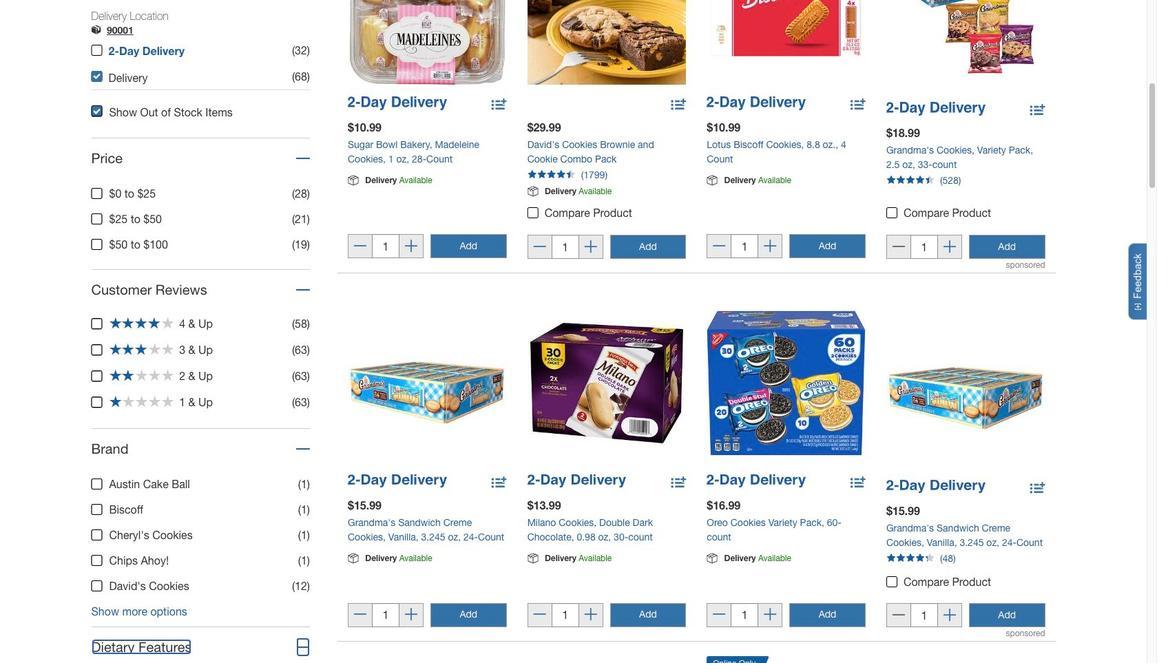 Task type: describe. For each thing, give the bounding box(es) containing it.
2-day delivery image for milano cookies, double dark chocolate, 0.98 oz, 30-count image
[[528, 475, 627, 488]]

Quantity  text field
[[911, 604, 939, 628]]

increase quantity image for decrease quantity image associated with milano cookies, double dark chocolate, 0.98 oz, 30-count image
[[585, 609, 597, 623]]

add to list  grandma's sandwich creme cookies, vanilla, 3.245 oz, 24-count image
[[492, 475, 507, 493]]

add to list  sugar bowl bakery, madeleine cookies, 1 oz, 28-count image
[[492, 97, 507, 115]]

add to list  lotus biscoff cookies, 8.8 oz., 4 count image
[[851, 97, 866, 115]]

add to list image
[[1031, 101, 1046, 115]]

0 horizontal spatial grandma's sandwich creme cookies, vanilla, 3.245 oz, 24-count image
[[348, 304, 507, 463]]

increase quantity image for the right decrease quantity icon
[[944, 609, 957, 624]]

2-day delivery image for the left grandma's sandwich creme cookies, vanilla, 3.245 oz, 24-count image
[[348, 475, 447, 488]]

grandma's cookies, variety pack, 2.5 oz, 33-count image
[[887, 0, 1046, 91]]

2-day delivery image for oreo cookies variety pack, 60-count image
[[707, 475, 806, 488]]

oreo cookies variety pack, 60-count image
[[707, 304, 866, 463]]

decrease quantity image for the lotus biscoff cookies, 8.8 oz., 4 count image
[[713, 240, 726, 254]]

add to list  milano cookies, double dark chocolate, 0.98 oz, 30-count image
[[671, 475, 687, 493]]

david's cookies brownie and cookie combo pack image
[[528, 0, 687, 85]]

increase quantity image for add to list  oreo cookies variety pack, 60-count icon
[[764, 609, 777, 623]]

decrease quantity image for oreo cookies variety pack, 60-count image
[[713, 609, 726, 623]]

add to list image
[[1031, 479, 1046, 493]]



Task type: locate. For each thing, give the bounding box(es) containing it.
sugar bowl bakery, madeleine cookies, 1 oz, 28-count image
[[348, 0, 507, 85]]

increase quantity image for add to list  lotus biscoff cookies, 8.8 oz., 4 count icon
[[764, 240, 777, 254]]

costco delivery location image
[[91, 25, 101, 37]]

decrease quantity image for milano cookies, double dark chocolate, 0.98 oz, 30-count image
[[534, 609, 546, 623]]

decrease quantity image
[[354, 240, 367, 254], [534, 240, 546, 255], [893, 609, 906, 624]]

decrease quantity image
[[713, 240, 726, 254], [893, 240, 906, 255], [354, 609, 367, 623], [534, 609, 546, 623], [713, 609, 726, 623]]

2-day delivery image for the lotus biscoff cookies, 8.8 oz., 4 count image
[[707, 97, 806, 110]]

increase quantity image
[[405, 240, 418, 254], [585, 240, 597, 255], [585, 609, 597, 623], [944, 609, 957, 624]]

None text field
[[731, 235, 759, 259], [552, 235, 579, 259], [372, 603, 400, 628], [731, 603, 759, 628], [731, 235, 759, 259], [552, 235, 579, 259], [372, 603, 400, 628], [731, 603, 759, 628]]

2-day delivery image
[[348, 97, 447, 110], [707, 97, 806, 110], [887, 102, 986, 116], [348, 475, 447, 488], [528, 475, 627, 488], [707, 475, 806, 488], [887, 480, 986, 494]]

increase quantity image for the middle decrease quantity icon
[[585, 240, 597, 255]]

add to list  david's cookies brownie and cookie combo pack image
[[671, 97, 687, 115]]

2-day delivery image for "sugar bowl bakery, madeleine cookies, 1 oz, 28-count" image
[[348, 97, 447, 110]]

1 horizontal spatial grandma's sandwich creme cookies, vanilla, 3.245 oz, 24-count image
[[887, 309, 1046, 468]]

1 horizontal spatial decrease quantity image
[[534, 240, 546, 255]]

grandma's sandwich creme cookies, vanilla, 3.245 oz, 24-count image
[[348, 304, 507, 463], [887, 309, 1046, 468]]

lotus biscoff cookies, 8.8 oz., 4 count image
[[707, 0, 866, 85]]

Quantity  text field
[[911, 235, 939, 259]]

0 horizontal spatial decrease quantity image
[[354, 240, 367, 254]]

None text field
[[372, 235, 400, 259], [552, 603, 579, 628], [372, 235, 400, 259], [552, 603, 579, 628]]

2 horizontal spatial decrease quantity image
[[893, 609, 906, 624]]

rated 4.422399 out of 5 stars based on 528 reviews. element
[[877, 173, 1056, 190]]

add to list  oreo cookies variety pack, 60-count image
[[851, 475, 866, 493]]

increase quantity image
[[764, 240, 777, 254], [944, 240, 957, 255], [405, 609, 418, 623], [764, 609, 777, 623]]

increase quantity image for decrease quantity icon to the left
[[405, 240, 418, 254]]

increase quantity image for add to list  grandma's sandwich creme cookies, vanilla, 3.245 oz, 24-count image
[[405, 609, 418, 623]]

rated 4.25 out of 5 stars based on 48 reviews. element
[[877, 550, 1056, 568]]

milano cookies, double dark chocolate, 0.98 oz, 30-count image
[[528, 304, 687, 463]]



Task type: vqa. For each thing, say whether or not it's contained in the screenshot.
Decrease Quantity icon
yes



